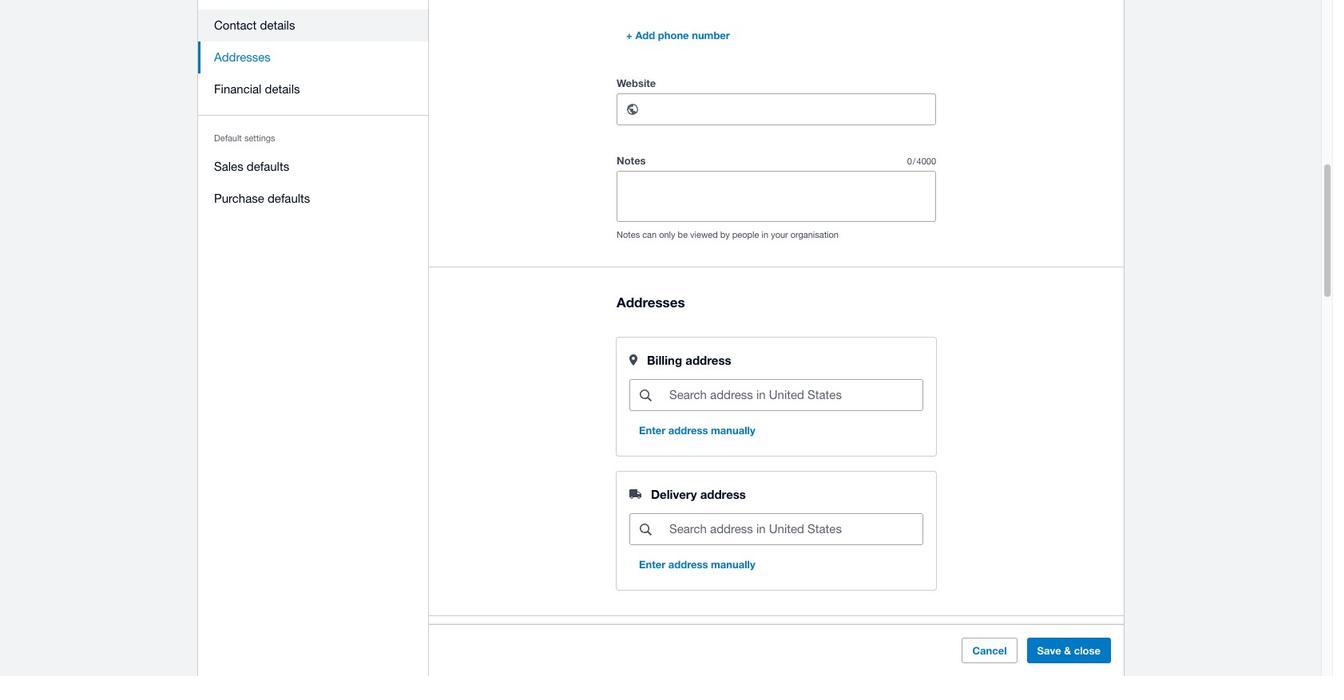 Task type: describe. For each thing, give the bounding box(es) containing it.
default settings
[[214, 133, 275, 143]]

number
[[692, 29, 730, 42]]

/
[[913, 157, 916, 166]]

0
[[907, 157, 912, 166]]

address down delivery address
[[669, 559, 708, 572]]

address right the 'delivery'
[[700, 488, 746, 502]]

delivery address
[[651, 488, 746, 502]]

address up delivery address
[[669, 425, 708, 437]]

by
[[720, 230, 730, 240]]

4000
[[917, 157, 936, 166]]

save & close button
[[1027, 638, 1111, 664]]

Notes text field
[[618, 172, 935, 221]]

cancel button
[[962, 638, 1017, 664]]

phone
[[658, 29, 689, 42]]

in
[[762, 230, 769, 240]]

1 vertical spatial addresses
[[617, 294, 685, 311]]

contact
[[214, 18, 257, 32]]

enter for billing address
[[639, 425, 666, 437]]

details for contact details
[[260, 18, 295, 32]]

viewed
[[690, 230, 718, 240]]

delivery
[[651, 488, 697, 502]]

search address in united states field for billing address
[[668, 381, 923, 411]]

manually for billing address
[[711, 425, 755, 437]]

enter address manually for delivery
[[639, 559, 755, 572]]

address right billing
[[686, 353, 731, 368]]

sales defaults link
[[198, 151, 429, 183]]

details for financial details
[[265, 82, 300, 96]]

purchase
[[214, 192, 264, 205]]

be
[[678, 230, 688, 240]]

notes for notes can only be viewed by people in your organisation
[[617, 230, 640, 240]]

manually for delivery address
[[711, 559, 755, 572]]

defaults for sales defaults
[[247, 160, 289, 173]]

cancel
[[973, 645, 1007, 657]]

financial details
[[214, 82, 300, 96]]

billing address icon image
[[630, 355, 638, 366]]

close
[[1074, 645, 1101, 657]]

settings
[[244, 133, 275, 143]]

enter address manually for billing
[[639, 425, 755, 437]]

billing address
[[647, 353, 731, 368]]

save & close
[[1037, 645, 1101, 657]]

sales
[[214, 160, 243, 173]]



Task type: locate. For each thing, give the bounding box(es) containing it.
1 notes from the top
[[617, 154, 646, 167]]

1 vertical spatial enter
[[639, 559, 666, 572]]

menu
[[198, 0, 429, 224]]

details right the contact
[[260, 18, 295, 32]]

1 vertical spatial enter address manually button
[[630, 552, 765, 578]]

details inside "link"
[[265, 82, 300, 96]]

2 enter from the top
[[639, 559, 666, 572]]

save
[[1037, 645, 1061, 657]]

people
[[732, 230, 759, 240]]

0 vertical spatial enter
[[639, 425, 666, 437]]

addresses link
[[198, 42, 429, 73]]

contact details
[[214, 18, 295, 32]]

only
[[659, 230, 675, 240]]

details
[[260, 18, 295, 32], [265, 82, 300, 96]]

add
[[635, 29, 655, 42]]

+ add phone number button
[[617, 23, 740, 48]]

1 vertical spatial manually
[[711, 559, 755, 572]]

2 notes from the top
[[617, 230, 640, 240]]

0 vertical spatial manually
[[711, 425, 755, 437]]

0 / 4000
[[907, 157, 936, 166]]

purchase defaults link
[[198, 183, 429, 215]]

0 vertical spatial enter address manually button
[[630, 418, 765, 444]]

addresses inside menu
[[214, 50, 271, 64]]

manually down delivery address
[[711, 559, 755, 572]]

website
[[617, 77, 656, 90]]

search address in united states field for delivery address
[[668, 515, 923, 545]]

contact details link
[[198, 10, 429, 42]]

address
[[686, 353, 731, 368], [669, 425, 708, 437], [700, 488, 746, 502], [669, 559, 708, 572]]

0 vertical spatial addresses
[[214, 50, 271, 64]]

2 manually from the top
[[711, 559, 755, 572]]

1 vertical spatial notes
[[617, 230, 640, 240]]

billing
[[647, 353, 682, 368]]

enter address manually button down delivery address
[[630, 552, 765, 578]]

1 vertical spatial details
[[265, 82, 300, 96]]

notes can only be viewed by people in your organisation
[[617, 230, 839, 240]]

0 vertical spatial defaults
[[247, 160, 289, 173]]

sales defaults
[[214, 160, 289, 173]]

manually
[[711, 425, 755, 437], [711, 559, 755, 572]]

financial details link
[[198, 73, 429, 105]]

addresses up billing
[[617, 294, 685, 311]]

notes left can
[[617, 230, 640, 240]]

enter for delivery address
[[639, 559, 666, 572]]

+ add phone number
[[626, 29, 730, 42]]

defaults for purchase defaults
[[268, 192, 310, 205]]

addresses up financial
[[214, 50, 271, 64]]

&
[[1064, 645, 1071, 657]]

0 vertical spatial search address in united states field
[[668, 381, 923, 411]]

0 vertical spatial details
[[260, 18, 295, 32]]

1 enter address manually button from the top
[[630, 418, 765, 444]]

defaults down sales defaults link on the left of page
[[268, 192, 310, 205]]

1 vertical spatial enter address manually
[[639, 559, 755, 572]]

enter down shipping address icon
[[639, 559, 666, 572]]

1 horizontal spatial addresses
[[617, 294, 685, 311]]

Website text field
[[655, 94, 935, 125]]

enter address manually
[[639, 425, 755, 437], [639, 559, 755, 572]]

enter address manually up delivery address
[[639, 425, 755, 437]]

enter
[[639, 425, 666, 437], [639, 559, 666, 572]]

Search address in United States field
[[668, 381, 923, 411], [668, 515, 923, 545]]

1 enter address manually from the top
[[639, 425, 755, 437]]

enter address manually button for delivery
[[630, 552, 765, 578]]

notes
[[617, 154, 646, 167], [617, 230, 640, 240]]

defaults
[[247, 160, 289, 173], [268, 192, 310, 205]]

enter address manually down delivery address
[[639, 559, 755, 572]]

defaults down settings
[[247, 160, 289, 173]]

enter up shipping address icon
[[639, 425, 666, 437]]

2 search address in united states field from the top
[[668, 515, 923, 545]]

enter address manually button for billing
[[630, 418, 765, 444]]

addresses
[[214, 50, 271, 64], [617, 294, 685, 311]]

1 manually from the top
[[711, 425, 755, 437]]

can
[[642, 230, 657, 240]]

default
[[214, 133, 242, 143]]

1 search address in united states field from the top
[[668, 381, 923, 411]]

0 vertical spatial enter address manually
[[639, 425, 755, 437]]

2 enter address manually from the top
[[639, 559, 755, 572]]

organisation
[[791, 230, 839, 240]]

shipping address icon image
[[630, 490, 641, 500]]

menu containing contact details
[[198, 0, 429, 224]]

1 enter from the top
[[639, 425, 666, 437]]

+
[[626, 29, 633, 42]]

your
[[771, 230, 788, 240]]

manually up delivery address
[[711, 425, 755, 437]]

details down "addresses" link
[[265, 82, 300, 96]]

1 vertical spatial defaults
[[268, 192, 310, 205]]

financial
[[214, 82, 262, 96]]

0 horizontal spatial addresses
[[214, 50, 271, 64]]

2 enter address manually button from the top
[[630, 552, 765, 578]]

1 vertical spatial search address in united states field
[[668, 515, 923, 545]]

enter address manually button
[[630, 418, 765, 444], [630, 552, 765, 578]]

enter address manually button up delivery address
[[630, 418, 765, 444]]

purchase defaults
[[214, 192, 310, 205]]

notes up can
[[617, 154, 646, 167]]

notes for notes
[[617, 154, 646, 167]]

0 vertical spatial notes
[[617, 154, 646, 167]]



Task type: vqa. For each thing, say whether or not it's contained in the screenshot.
inventory
no



